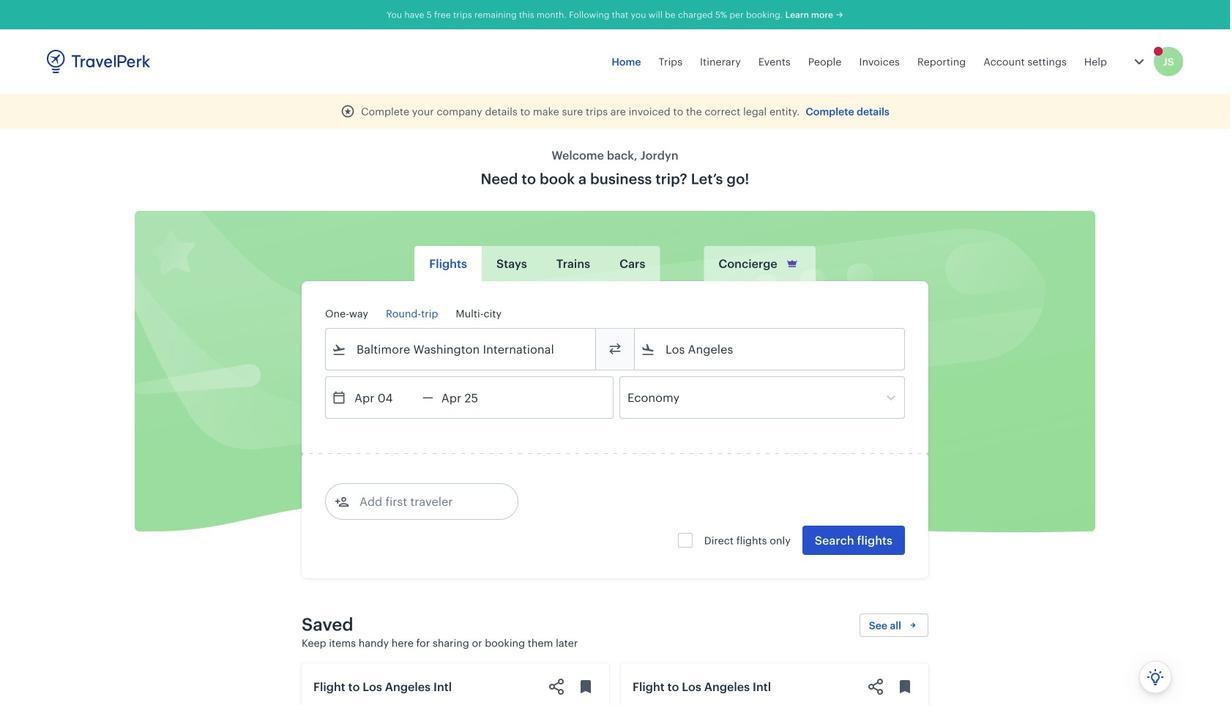 Task type: locate. For each thing, give the bounding box(es) containing it.
Return text field
[[434, 377, 510, 418]]

Depart text field
[[347, 377, 423, 418]]

To search field
[[656, 338, 886, 361]]



Task type: describe. For each thing, give the bounding box(es) containing it.
From search field
[[347, 338, 577, 361]]

Add first traveler search field
[[349, 490, 502, 514]]



